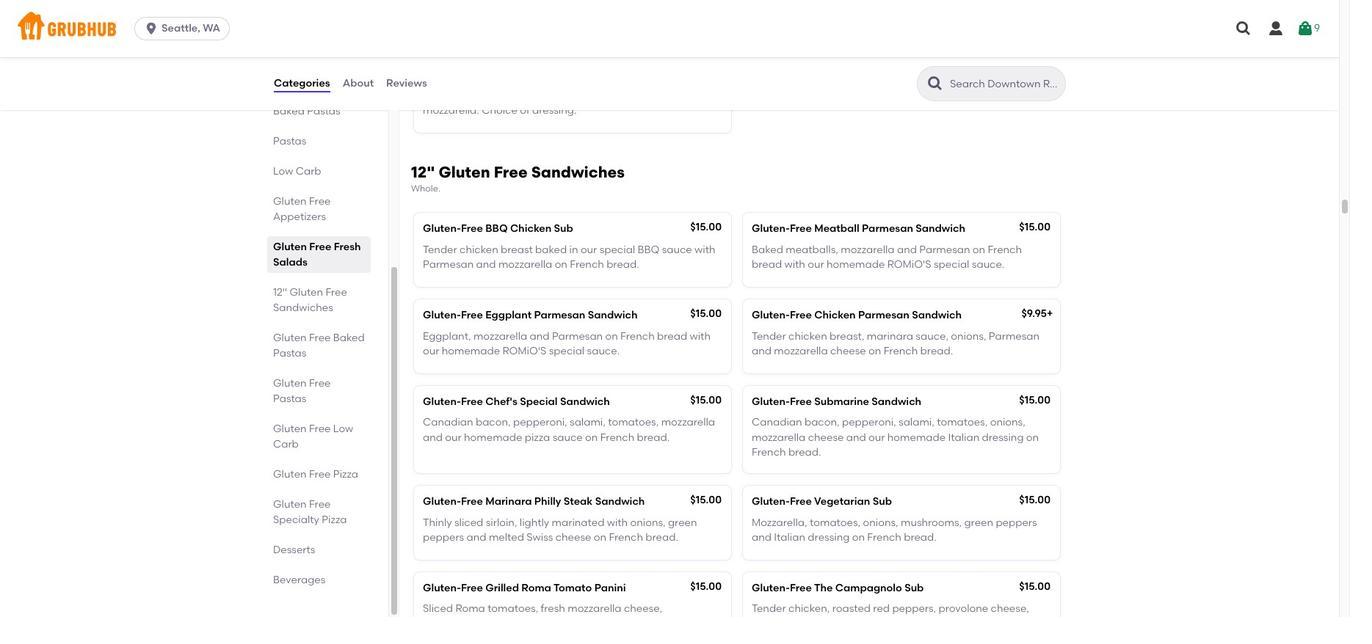 Task type: locate. For each thing, give the bounding box(es) containing it.
free for gluten free low carb
[[309, 423, 331, 436]]

free inside the gluten free low carb
[[309, 423, 331, 436]]

tomatoes, inside sliced roma tomatoes, fresh mozzarella cheese,
[[488, 603, 539, 616]]

svg image left 9 button
[[1268, 20, 1285, 37]]

canadian bacon, pepperoni, salami, tomatoes, mozzarella and our homemade pizza sauce on french bread.
[[423, 417, 715, 444]]

gluten up mixed
[[423, 68, 457, 81]]

campagnolo
[[836, 583, 903, 595]]

tomatoes,
[[494, 89, 545, 102], [608, 417, 659, 429], [937, 417, 988, 429], [810, 517, 861, 529], [488, 603, 539, 616]]

$15.00 for baked meatballs, mozzarella and parmesan on french bread with our homemade romio's special sauce.
[[1020, 221, 1051, 234]]

1 vertical spatial roma
[[456, 603, 485, 616]]

0 vertical spatial baked
[[273, 105, 305, 118]]

bread inside baked meatballs, mozzarella and parmesan on french bread with our homemade romio's special sauce.
[[752, 259, 782, 271]]

1 vertical spatial sauce.
[[587, 345, 620, 358]]

gluten-free bbq chicken sub
[[423, 223, 574, 235]]

sandwiches inside 12" gluten free sandwiches
[[273, 302, 333, 314]]

1 horizontal spatial pepperoni,
[[842, 417, 897, 429]]

free down meatballs,
[[790, 309, 812, 322]]

1 vertical spatial tender
[[752, 330, 786, 343]]

2 vertical spatial tender
[[752, 603, 786, 616]]

mozzarella inside sliced roma tomatoes, fresh mozzarella cheese,
[[568, 603, 622, 616]]

cheese down 'breast,'
[[831, 345, 867, 358]]

mozzarella
[[841, 244, 895, 256], [499, 259, 553, 271], [474, 330, 528, 343], [774, 345, 828, 358], [662, 417, 715, 429], [752, 432, 806, 444], [568, 603, 622, 616]]

sauce
[[662, 244, 692, 256], [553, 432, 583, 444]]

sandwich up eggplant, mozzarella and parmesan on french bread with our homemade romio's special sauce.
[[588, 309, 638, 322]]

0 vertical spatial sauce
[[662, 244, 692, 256]]

0 vertical spatial sandwiches
[[532, 163, 625, 181]]

0 vertical spatial romio's
[[888, 259, 932, 271]]

free up gluten-free bbq chicken sub
[[494, 163, 528, 181]]

free up eggplant,
[[461, 309, 483, 322]]

carb up gluten free pizza
[[273, 439, 299, 451]]

0 horizontal spatial bbq
[[486, 223, 508, 235]]

salads
[[273, 256, 308, 269]]

2 vertical spatial baked
[[333, 332, 365, 344]]

0 horizontal spatial sauce
[[553, 432, 583, 444]]

0 horizontal spatial dressing
[[808, 532, 850, 544]]

0 horizontal spatial chicken
[[460, 244, 499, 256]]

romio's down gluten-free meatball parmesan sandwich
[[888, 259, 932, 271]]

mozzarella,
[[752, 517, 808, 529]]

1 horizontal spatial low
[[333, 423, 353, 436]]

2 horizontal spatial baked
[[752, 244, 784, 256]]

1 horizontal spatial svg image
[[1297, 20, 1315, 37]]

1 horizontal spatial chicken
[[815, 309, 856, 322]]

romio's inside eggplant, mozzarella and parmesan on french bread with our homemade romio's special sauce.
[[503, 345, 547, 358]]

0 horizontal spatial romio's
[[503, 345, 547, 358]]

1 cheese, from the left
[[624, 603, 663, 616]]

1 vertical spatial bbq
[[638, 244, 660, 256]]

0 horizontal spatial italian
[[774, 532, 806, 544]]

low up gluten free pizza
[[333, 423, 353, 436]]

svg image left seattle,
[[144, 21, 159, 36]]

sub
[[554, 223, 574, 235], [873, 496, 892, 508], [905, 583, 924, 595]]

2 svg image from the left
[[1297, 20, 1315, 37]]

0 vertical spatial low
[[273, 165, 293, 178]]

0 horizontal spatial peppers
[[423, 532, 464, 544]]

12" up the whole.
[[411, 163, 435, 181]]

2 cheese, from the left
[[991, 603, 1030, 616]]

bacon, for submarine
[[805, 417, 840, 429]]

pepperoni, up the pizza
[[513, 417, 568, 429]]

gluten inside gluten free baked pastas
[[273, 332, 307, 344]]

gluten down gluten free baked pastas
[[273, 378, 307, 390]]

0 vertical spatial peppers
[[996, 517, 1038, 529]]

1 horizontal spatial romio's
[[888, 259, 932, 271]]

2 canadian from the left
[[752, 417, 803, 429]]

sandwiches down dressing.
[[532, 163, 625, 181]]

0 horizontal spatial green
[[668, 517, 697, 529]]

green inside the thinly sliced sirloin, lightly marinated with onions, green peppers and melted swiss cheese on french bread.
[[668, 517, 697, 529]]

1 vertical spatial low
[[333, 423, 353, 436]]

baked down 12" gluten free sandwiches
[[333, 332, 365, 344]]

french inside mozzarella, tomatoes, onions, mushrooms, green peppers and italian dressing on french bread.
[[868, 532, 902, 544]]

tender inside tender chicken breast, marinara sauce, onions, parmesan and mozzarella cheese on french bread.
[[752, 330, 786, 343]]

parmesan inside eggplant, mozzarella and parmesan on french bread with our homemade romio's special sauce.
[[552, 330, 603, 343]]

pepperoni, down submarine at the bottom right of page
[[842, 417, 897, 429]]

pastas up low carb
[[273, 135, 307, 148]]

gluten for gluten free pizza
[[273, 469, 307, 481]]

and inside 'mixed greens, tomatoes, cucumbers, olives and mozzarella. choice of dressing.'
[[639, 89, 658, 102]]

our down meatballs,
[[808, 259, 825, 271]]

1 vertical spatial peppers
[[423, 532, 464, 544]]

gluten down the salads
[[290, 286, 323, 299]]

with inside tender chicken breast baked in our special bbq sauce with parmesan and mozzarella on french bread.
[[695, 244, 716, 256]]

chicken inside tender chicken breast, marinara sauce, onions, parmesan and mozzarella cheese on french bread.
[[789, 330, 828, 343]]

chicken
[[510, 223, 552, 235], [815, 309, 856, 322]]

gluten free fresh salads
[[273, 241, 361, 269]]

2 horizontal spatial sub
[[905, 583, 924, 595]]

0 vertical spatial chicken
[[510, 223, 552, 235]]

tomatoes, inside canadian bacon, pepperoni, salami, tomatoes, mozzarella and our homemade pizza sauce on french bread.
[[608, 417, 659, 429]]

gluten- for gluten-free vegetarian sub
[[752, 496, 790, 508]]

mixed
[[423, 89, 453, 102]]

free up appetizers
[[309, 195, 331, 208]]

free down 12" gluten free sandwiches whole.
[[461, 223, 483, 235]]

1 vertical spatial pizza
[[322, 514, 347, 527]]

gluten inside gluten free appetizers
[[273, 195, 307, 208]]

canadian for and
[[423, 417, 473, 429]]

free for gluten free specialty pizza
[[309, 499, 331, 511]]

gluten free pizza
[[273, 469, 358, 481]]

0 vertical spatial 12"
[[411, 163, 435, 181]]

2 pepperoni, from the left
[[842, 417, 897, 429]]

0 vertical spatial special
[[600, 244, 635, 256]]

0 vertical spatial sauce.
[[972, 259, 1005, 271]]

bacon, for chef's
[[476, 417, 511, 429]]

chicken up 'breast,'
[[815, 309, 856, 322]]

1 vertical spatial sauce
[[553, 432, 583, 444]]

1 green from the left
[[668, 517, 697, 529]]

sauce. inside baked meatballs, mozzarella and parmesan on french bread with our homemade romio's special sauce.
[[972, 259, 1005, 271]]

eggplant
[[486, 309, 532, 322]]

sandwich right steak
[[595, 496, 645, 508]]

gluten- for gluten-free submarine sandwich
[[752, 396, 790, 409]]

pepperoni,
[[513, 417, 568, 429], [842, 417, 897, 429]]

1 canadian from the left
[[423, 417, 473, 429]]

mozzarella inside tender chicken breast, marinara sauce, onions, parmesan and mozzarella cheese on french bread.
[[774, 345, 828, 358]]

sub up peppers,
[[905, 583, 924, 595]]

free up mozzarella, in the right bottom of the page
[[790, 496, 812, 508]]

swiss
[[527, 532, 553, 544]]

1 vertical spatial romio's
[[503, 345, 547, 358]]

peppers
[[996, 517, 1038, 529], [423, 532, 464, 544]]

1 horizontal spatial italian
[[949, 432, 980, 444]]

mozzarella inside tender chicken breast baked in our special bbq sauce with parmesan and mozzarella on french bread.
[[499, 259, 553, 271]]

0 vertical spatial chicken
[[460, 244, 499, 256]]

0 vertical spatial cheese
[[831, 345, 867, 358]]

1 horizontal spatial sauce.
[[972, 259, 1005, 271]]

and inside tender chicken breast baked in our special bbq sauce with parmesan and mozzarella on french bread.
[[476, 259, 496, 271]]

free down 12" gluten free sandwiches
[[309, 332, 331, 344]]

our right the in
[[581, 244, 597, 256]]

free inside gluten free appetizers
[[309, 195, 331, 208]]

onions,
[[951, 330, 987, 343], [991, 417, 1026, 429], [631, 517, 666, 529], [863, 517, 899, 529]]

0 horizontal spatial sub
[[554, 223, 574, 235]]

bacon,
[[476, 417, 511, 429], [805, 417, 840, 429]]

with
[[695, 244, 716, 256], [785, 259, 806, 271], [690, 330, 711, 343], [607, 517, 628, 529]]

gluten inside gluten free pastas
[[273, 378, 307, 390]]

red
[[874, 603, 890, 616]]

gluten inside gluten free fresh salads
[[273, 241, 307, 253]]

sub up the in
[[554, 223, 574, 235]]

sandwiches inside 12" gluten free sandwiches whole.
[[532, 163, 625, 181]]

free left 'chef's'
[[461, 396, 483, 409]]

our
[[581, 244, 597, 256], [808, 259, 825, 271], [423, 345, 440, 358], [445, 432, 462, 444], [869, 432, 885, 444]]

free inside gluten free fresh salads
[[309, 241, 331, 253]]

free up sliced
[[461, 496, 483, 508]]

sandwich up baked meatballs, mozzarella and parmesan on french bread with our homemade romio's special sauce.
[[916, 223, 966, 235]]

svg image
[[1235, 20, 1253, 37], [1297, 20, 1315, 37]]

gluten for gluten free pastas
[[273, 378, 307, 390]]

tender inside tender chicken breast baked in our special bbq sauce with parmesan and mozzarella on french bread.
[[423, 244, 457, 256]]

12" inside 12" gluten free sandwiches whole.
[[411, 163, 435, 181]]

free left fresh
[[309, 241, 331, 253]]

2 vertical spatial special
[[549, 345, 585, 358]]

0 horizontal spatial baked
[[273, 105, 305, 118]]

1 horizontal spatial sauce
[[662, 244, 692, 256]]

sub for chicken
[[554, 223, 574, 235]]

desserts
[[273, 544, 315, 557]]

1 pepperoni, from the left
[[513, 417, 568, 429]]

and inside canadian bacon, pepperoni, salami, tomatoes, onions, mozzarella cheese and our homemade italian dressing on french bread.
[[847, 432, 867, 444]]

1 horizontal spatial roma
[[522, 583, 551, 595]]

free for gluten-free submarine sandwich
[[790, 396, 812, 409]]

free
[[459, 68, 481, 81], [494, 163, 528, 181], [309, 195, 331, 208], [461, 223, 483, 235], [790, 223, 812, 235], [309, 241, 331, 253], [326, 286, 347, 299], [461, 309, 483, 322], [790, 309, 812, 322], [309, 332, 331, 344], [309, 378, 331, 390], [461, 396, 483, 409], [790, 396, 812, 409], [309, 423, 331, 436], [309, 469, 331, 481], [461, 496, 483, 508], [790, 496, 812, 508], [309, 499, 331, 511], [461, 583, 483, 595], [790, 583, 812, 595]]

our down gluten-free chef's special sandwich
[[445, 432, 462, 444]]

cheese, right provolone
[[991, 603, 1030, 616]]

gluten down gluten free pastas
[[273, 423, 307, 436]]

0 horizontal spatial special
[[549, 345, 585, 358]]

1 vertical spatial italian
[[774, 532, 806, 544]]

0 vertical spatial tender
[[423, 244, 457, 256]]

parmesan inside baked meatballs, mozzarella and parmesan on french bread with our homemade romio's special sauce.
[[920, 244, 971, 256]]

low
[[273, 165, 293, 178], [333, 423, 353, 436]]

pastas up gluten free pastas
[[273, 347, 307, 360]]

1 vertical spatial baked
[[752, 244, 784, 256]]

gluten for gluten free specialty pizza
[[273, 499, 307, 511]]

about
[[343, 77, 374, 89]]

special inside eggplant, mozzarella and parmesan on french bread with our homemade romio's special sauce.
[[549, 345, 585, 358]]

0 horizontal spatial canadian
[[423, 417, 473, 429]]

1 horizontal spatial salami,
[[899, 417, 935, 429]]

mozzarella.
[[423, 104, 479, 117]]

french
[[988, 244, 1022, 256], [570, 259, 604, 271], [621, 330, 655, 343], [884, 345, 918, 358], [601, 432, 635, 444], [752, 447, 786, 459], [609, 532, 643, 544], [868, 532, 902, 544]]

1 bacon, from the left
[[476, 417, 511, 429]]

bacon, inside canadian bacon, pepperoni, salami, tomatoes, mozzarella and our homemade pizza sauce on french bread.
[[476, 417, 511, 429]]

free down gluten free fresh salads
[[326, 286, 347, 299]]

free down gluten free pastas
[[309, 423, 331, 436]]

pepperoni, inside canadian bacon, pepperoni, salami, tomatoes, mozzarella and our homemade pizza sauce on french bread.
[[513, 417, 568, 429]]

gluten inside 12" gluten free sandwiches whole.
[[439, 163, 490, 181]]

free for gluten free dinner salad
[[459, 68, 481, 81]]

gluten up gluten free specialty pizza
[[273, 469, 307, 481]]

0 horizontal spatial svg image
[[144, 21, 159, 36]]

1 horizontal spatial bread
[[752, 259, 782, 271]]

12" inside 12" gluten free sandwiches
[[273, 286, 287, 299]]

bacon, down gluten-free submarine sandwich
[[805, 417, 840, 429]]

salami, for gluten-free chef's special sandwich
[[570, 417, 606, 429]]

1 salami, from the left
[[570, 417, 606, 429]]

2 bacon, from the left
[[805, 417, 840, 429]]

sandwiches
[[532, 163, 625, 181], [273, 302, 333, 314]]

0 vertical spatial dressing
[[982, 432, 1024, 444]]

bacon, down 'chef's'
[[476, 417, 511, 429]]

2 salami, from the left
[[899, 417, 935, 429]]

gluten
[[423, 68, 457, 81], [439, 163, 490, 181], [273, 195, 307, 208], [273, 241, 307, 253], [290, 286, 323, 299], [273, 332, 307, 344], [273, 378, 307, 390], [273, 423, 307, 436], [273, 469, 307, 481], [273, 499, 307, 511]]

free up chicken,
[[790, 583, 812, 595]]

special
[[600, 244, 635, 256], [934, 259, 970, 271], [549, 345, 585, 358]]

gluten-free meatball parmesan sandwich
[[752, 223, 966, 235]]

12" for 12" gluten free sandwiches whole.
[[411, 163, 435, 181]]

chicken down gluten-free bbq chicken sub
[[460, 244, 499, 256]]

tomato
[[554, 583, 592, 595]]

1 horizontal spatial bacon,
[[805, 417, 840, 429]]

sandwich for parmesan
[[916, 223, 966, 235]]

greens,
[[455, 89, 492, 102]]

chicken up breast
[[510, 223, 552, 235]]

roma right sliced
[[456, 603, 485, 616]]

sandwich for on
[[588, 309, 638, 322]]

1 horizontal spatial baked
[[333, 332, 365, 344]]

1 horizontal spatial special
[[600, 244, 635, 256]]

bbq inside tender chicken breast baked in our special bbq sauce with parmesan and mozzarella on french bread.
[[638, 244, 660, 256]]

free up "greens,"
[[459, 68, 481, 81]]

free inside 12" gluten free sandwiches
[[326, 286, 347, 299]]

1 horizontal spatial 12"
[[411, 163, 435, 181]]

on
[[973, 244, 986, 256], [555, 259, 568, 271], [606, 330, 618, 343], [869, 345, 882, 358], [585, 432, 598, 444], [1027, 432, 1039, 444], [594, 532, 607, 544], [853, 532, 865, 544]]

0 horizontal spatial bacon,
[[476, 417, 511, 429]]

grilled
[[486, 583, 519, 595]]

cheese
[[831, 345, 867, 358], [808, 432, 844, 444], [556, 532, 592, 544]]

canadian down gluten-free chef's special sandwich
[[423, 417, 473, 429]]

1 vertical spatial cheese
[[808, 432, 844, 444]]

1 horizontal spatial bbq
[[638, 244, 660, 256]]

svg image
[[1268, 20, 1285, 37], [144, 21, 159, 36]]

1 horizontal spatial green
[[965, 517, 994, 529]]

and inside baked meatballs, mozzarella and parmesan on french bread with our homemade romio's special sauce.
[[897, 244, 917, 256]]

italian
[[949, 432, 980, 444], [774, 532, 806, 544]]

free for gluten-free vegetarian sub
[[790, 496, 812, 508]]

free for gluten-free chef's special sandwich
[[461, 396, 483, 409]]

2 green from the left
[[965, 517, 994, 529]]

bread. inside tender chicken breast, marinara sauce, onions, parmesan and mozzarella cheese on french bread.
[[921, 345, 954, 358]]

1 vertical spatial sandwiches
[[273, 302, 333, 314]]

1 vertical spatial sub
[[873, 496, 892, 508]]

chicken for bbq
[[460, 244, 499, 256]]

salad
[[519, 68, 549, 81]]

2 vertical spatial cheese
[[556, 532, 592, 544]]

gluten free dinner salad
[[423, 68, 549, 81]]

0 vertical spatial italian
[[949, 432, 980, 444]]

1 horizontal spatial sandwiches
[[532, 163, 625, 181]]

free down the gluten free low carb
[[309, 469, 331, 481]]

12"
[[411, 163, 435, 181], [273, 286, 287, 299]]

peppers inside the thinly sliced sirloin, lightly marinated with onions, green peppers and melted swiss cheese on french bread.
[[423, 532, 464, 544]]

sandwiches up gluten free baked pastas
[[273, 302, 333, 314]]

1 horizontal spatial cheese,
[[991, 603, 1030, 616]]

canadian inside canadian bacon, pepperoni, salami, tomatoes, onions, mozzarella cheese and our homemade italian dressing on french bread.
[[752, 417, 803, 429]]

cheese inside canadian bacon, pepperoni, salami, tomatoes, onions, mozzarella cheese and our homemade italian dressing on french bread.
[[808, 432, 844, 444]]

gluten up appetizers
[[273, 195, 307, 208]]

0 horizontal spatial sandwiches
[[273, 302, 333, 314]]

our inside canadian bacon, pepperoni, salami, tomatoes, onions, mozzarella cheese and our homemade italian dressing on french bread.
[[869, 432, 885, 444]]

gluten-free vegetarian sub
[[752, 496, 892, 508]]

1 vertical spatial carb
[[273, 439, 299, 451]]

cheese down marinated
[[556, 532, 592, 544]]

gluten inside gluten free specialty pizza
[[273, 499, 307, 511]]

baked left meatballs,
[[752, 244, 784, 256]]

homemade
[[827, 259, 885, 271], [442, 345, 500, 358], [464, 432, 523, 444], [888, 432, 946, 444]]

fresh
[[334, 241, 361, 253]]

roasted
[[833, 603, 871, 616]]

gluten- for gluten-free meatball parmesan sandwich
[[752, 223, 790, 235]]

and inside tender chicken breast, marinara sauce, onions, parmesan and mozzarella cheese on french bread.
[[752, 345, 772, 358]]

free down gluten free baked pastas
[[309, 378, 331, 390]]

dinner
[[484, 68, 517, 81]]

0 vertical spatial roma
[[522, 583, 551, 595]]

1 horizontal spatial dressing
[[982, 432, 1024, 444]]

free for gluten-free marinara philly steak sandwich
[[461, 496, 483, 508]]

chicken left 'breast,'
[[789, 330, 828, 343]]

1 vertical spatial dressing
[[808, 532, 850, 544]]

bread. inside tender chicken breast baked in our special bbq sauce with parmesan and mozzarella on french bread.
[[607, 259, 640, 271]]

free for gluten-free chicken parmesan sandwich
[[790, 309, 812, 322]]

marinara
[[486, 496, 532, 508]]

gluten- for gluten-free eggplant parmesan sandwich
[[423, 309, 461, 322]]

$9.95
[[1022, 308, 1047, 320]]

tender
[[423, 244, 457, 256], [752, 330, 786, 343], [752, 603, 786, 616]]

roma inside sliced roma tomatoes, fresh mozzarella cheese,
[[456, 603, 485, 616]]

our inside canadian bacon, pepperoni, salami, tomatoes, mozzarella and our homemade pizza sauce on french bread.
[[445, 432, 462, 444]]

our down eggplant,
[[423, 345, 440, 358]]

pastas inside gluten free pastas
[[273, 393, 307, 405]]

1 horizontal spatial sub
[[873, 496, 892, 508]]

baked down categories
[[273, 105, 305, 118]]

canadian bacon, pepperoni, salami, tomatoes, onions, mozzarella cheese and our homemade italian dressing on french bread.
[[752, 417, 1039, 459]]

1 vertical spatial bread
[[657, 330, 688, 343]]

pastas up the gluten free low carb
[[273, 393, 307, 405]]

sandwich up canadian bacon, pepperoni, salami, tomatoes, mozzarella and our homemade pizza sauce on french bread.
[[560, 396, 610, 409]]

chicken
[[460, 244, 499, 256], [789, 330, 828, 343]]

0 horizontal spatial cheese,
[[624, 603, 663, 616]]

0 horizontal spatial svg image
[[1235, 20, 1253, 37]]

0 horizontal spatial 12"
[[273, 286, 287, 299]]

lightly
[[520, 517, 550, 529]]

low up gluten free appetizers
[[273, 165, 293, 178]]

gluten down 12" gluten free sandwiches
[[273, 332, 307, 344]]

on inside the thinly sliced sirloin, lightly marinated with onions, green peppers and melted swiss cheese on french bread.
[[594, 532, 607, 544]]

1 vertical spatial chicken
[[789, 330, 828, 343]]

$15.00 for thinly sliced sirloin, lightly marinated with onions, green peppers and melted swiss cheese on french bread.
[[691, 495, 722, 507]]

gluten up the salads
[[273, 241, 307, 253]]

gluten-free eggplant parmesan sandwich
[[423, 309, 638, 322]]

pizza down the gluten free low carb
[[333, 469, 358, 481]]

gluten up specialty
[[273, 499, 307, 511]]

tender chicken, roasted red peppers, provolone cheese,
[[752, 603, 1030, 618]]

bread.
[[607, 259, 640, 271], [921, 345, 954, 358], [637, 432, 670, 444], [789, 447, 822, 459], [646, 532, 679, 544], [904, 532, 937, 544]]

gluten inside the gluten free low carb
[[273, 423, 307, 436]]

1 horizontal spatial peppers
[[996, 517, 1038, 529]]

gluten- for gluten-free chicken parmesan sandwich
[[752, 309, 790, 322]]

free up specialty
[[309, 499, 331, 511]]

bbq
[[486, 223, 508, 235], [638, 244, 660, 256]]

gluten- for gluten-free grilled roma tomato panini
[[423, 583, 461, 595]]

0 horizontal spatial bread
[[657, 330, 688, 343]]

and inside eggplant, mozzarella and parmesan on french bread with our homemade romio's special sauce.
[[530, 330, 550, 343]]

free inside 12" gluten free sandwiches whole.
[[494, 163, 528, 181]]

onions, inside canadian bacon, pepperoni, salami, tomatoes, onions, mozzarella cheese and our homemade italian dressing on french bread.
[[991, 417, 1026, 429]]

roma up sliced roma tomatoes, fresh mozzarella cheese,
[[522, 583, 551, 595]]

baked pastas
[[273, 105, 341, 118]]

carb up gluten free appetizers
[[296, 165, 321, 178]]

free inside gluten free pastas
[[309, 378, 331, 390]]

gluten up the whole.
[[439, 163, 490, 181]]

parmesan inside tender chicken breast baked in our special bbq sauce with parmesan and mozzarella on french bread.
[[423, 259, 474, 271]]

gluten free pastas
[[273, 378, 331, 405]]

pizza right specialty
[[322, 514, 347, 527]]

sandwich
[[916, 223, 966, 235], [588, 309, 638, 322], [912, 309, 962, 322], [560, 396, 610, 409], [872, 396, 922, 409], [595, 496, 645, 508]]

with inside baked meatballs, mozzarella and parmesan on french bread with our homemade romio's special sauce.
[[785, 259, 806, 271]]

cheese, down panini
[[624, 603, 663, 616]]

1 horizontal spatial canadian
[[752, 417, 803, 429]]

2 vertical spatial sub
[[905, 583, 924, 595]]

our down submarine at the bottom right of page
[[869, 432, 885, 444]]

0 vertical spatial bbq
[[486, 223, 508, 235]]

$15.00 for sliced roma tomatoes, fresh mozzarella cheese,
[[691, 581, 722, 594]]

1 vertical spatial 12"
[[273, 286, 287, 299]]

mozzarella inside canadian bacon, pepperoni, salami, tomatoes, onions, mozzarella cheese and our homemade italian dressing on french bread.
[[752, 432, 806, 444]]

free left grilled
[[461, 583, 483, 595]]

cheese down gluten-free submarine sandwich
[[808, 432, 844, 444]]

chicken inside tender chicken breast baked in our special bbq sauce with parmesan and mozzarella on french bread.
[[460, 244, 499, 256]]

0 horizontal spatial roma
[[456, 603, 485, 616]]

submarine
[[815, 396, 870, 409]]

0 horizontal spatial sauce.
[[587, 345, 620, 358]]

0 horizontal spatial salami,
[[570, 417, 606, 429]]

sub for campagnolo
[[905, 583, 924, 595]]

parmesan
[[862, 223, 914, 235], [920, 244, 971, 256], [423, 259, 474, 271], [534, 309, 586, 322], [859, 309, 910, 322], [552, 330, 603, 343], [989, 330, 1040, 343]]

eggplant,
[[423, 330, 471, 343]]

baked inside baked meatballs, mozzarella and parmesan on french bread with our homemade romio's special sauce.
[[752, 244, 784, 256]]

0 vertical spatial sub
[[554, 223, 574, 235]]

beverages
[[273, 574, 326, 587]]

0 horizontal spatial pepperoni,
[[513, 417, 568, 429]]

melted
[[489, 532, 524, 544]]

12" for 12" gluten free sandwiches
[[273, 286, 287, 299]]

pizza
[[525, 432, 550, 444]]

gluten for gluten free dinner salad
[[423, 68, 457, 81]]

$15.00 for eggplant, mozzarella and parmesan on french bread with our homemade romio's special sauce.
[[691, 308, 722, 320]]

12" down the salads
[[273, 286, 287, 299]]

baked meatballs, mozzarella and parmesan on french bread with our homemade romio's special sauce.
[[752, 244, 1022, 271]]

vegetarian
[[815, 496, 871, 508]]

1 vertical spatial chicken
[[815, 309, 856, 322]]

with inside the thinly sliced sirloin, lightly marinated with onions, green peppers and melted swiss cheese on french bread.
[[607, 517, 628, 529]]

canadian down gluten-free submarine sandwich
[[752, 417, 803, 429]]

on inside canadian bacon, pepperoni, salami, tomatoes, onions, mozzarella cheese and our homemade italian dressing on french bread.
[[1027, 432, 1039, 444]]

gluten-
[[423, 223, 461, 235], [752, 223, 790, 235], [423, 309, 461, 322], [752, 309, 790, 322], [423, 396, 461, 409], [752, 396, 790, 409], [423, 496, 461, 508], [752, 496, 790, 508], [423, 583, 461, 595], [752, 583, 790, 595]]

2 horizontal spatial special
[[934, 259, 970, 271]]

low carb
[[273, 165, 321, 178]]

pepperoni, for pizza
[[513, 417, 568, 429]]

bacon, inside canadian bacon, pepperoni, salami, tomatoes, onions, mozzarella cheese and our homemade italian dressing on french bread.
[[805, 417, 840, 429]]

free left submarine at the bottom right of page
[[790, 396, 812, 409]]

$15.00 for mozzarella, tomatoes, onions, mushrooms, green peppers and italian dressing on french bread.
[[1020, 495, 1051, 507]]

tender for tender chicken breast, marinara sauce, onions, parmesan and mozzarella cheese on french bread.
[[752, 330, 786, 343]]

sub up mozzarella, tomatoes, onions, mushrooms, green peppers and italian dressing on french bread.
[[873, 496, 892, 508]]

1 horizontal spatial chicken
[[789, 330, 828, 343]]

0 vertical spatial bread
[[752, 259, 782, 271]]

pastas inside gluten free baked pastas
[[273, 347, 307, 360]]

romio's down gluten-free eggplant parmesan sandwich
[[503, 345, 547, 358]]

free up meatballs,
[[790, 223, 812, 235]]

sandwich up the sauce,
[[912, 309, 962, 322]]

1 vertical spatial special
[[934, 259, 970, 271]]

marinara
[[867, 330, 914, 343]]

1 svg image from the left
[[1235, 20, 1253, 37]]



Task type: describe. For each thing, give the bounding box(es) containing it.
specialty
[[273, 514, 319, 527]]

$15.00 for canadian bacon, pepperoni, salami, tomatoes, mozzarella and our homemade pizza sauce on french bread.
[[691, 395, 722, 407]]

provolone
[[939, 603, 989, 616]]

french inside canadian bacon, pepperoni, salami, tomatoes, mozzarella and our homemade pizza sauce on french bread.
[[601, 432, 635, 444]]

free for gluten-free bbq chicken sub
[[461, 223, 483, 235]]

eggplant, mozzarella and parmesan on french bread with our homemade romio's special sauce.
[[423, 330, 711, 358]]

mushrooms,
[[901, 517, 962, 529]]

homemade inside canadian bacon, pepperoni, salami, tomatoes, onions, mozzarella cheese and our homemade italian dressing on french bread.
[[888, 432, 946, 444]]

special
[[520, 396, 558, 409]]

gluten-free marinara philly steak sandwich
[[423, 496, 645, 508]]

gluten-free grilled roma tomato panini
[[423, 583, 626, 595]]

9 button
[[1297, 15, 1321, 42]]

green inside mozzarella, tomatoes, onions, mushrooms, green peppers and italian dressing on french bread.
[[965, 517, 994, 529]]

philly
[[535, 496, 561, 508]]

panini
[[595, 583, 626, 595]]

gluten inside 12" gluten free sandwiches
[[290, 286, 323, 299]]

our inside tender chicken breast baked in our special bbq sauce with parmesan and mozzarella on french bread.
[[581, 244, 597, 256]]

homemade inside baked meatballs, mozzarella and parmesan on french bread with our homemade romio's special sauce.
[[827, 259, 885, 271]]

gluten-free chicken parmesan sandwich
[[752, 309, 962, 322]]

dressing inside canadian bacon, pepperoni, salami, tomatoes, onions, mozzarella cheese and our homemade italian dressing on french bread.
[[982, 432, 1024, 444]]

main navigation navigation
[[0, 0, 1340, 57]]

on inside canadian bacon, pepperoni, salami, tomatoes, mozzarella and our homemade pizza sauce on french bread.
[[585, 432, 598, 444]]

gluten for gluten free fresh salads
[[273, 241, 307, 253]]

mixed greens, tomatoes, cucumbers, olives and mozzarella. choice of dressing.
[[423, 89, 658, 117]]

cheese, inside "tender chicken, roasted red peppers, provolone cheese,"
[[991, 603, 1030, 616]]

baked
[[536, 244, 567, 256]]

special inside tender chicken breast baked in our special bbq sauce with parmesan and mozzarella on french bread.
[[600, 244, 635, 256]]

breast,
[[830, 330, 865, 343]]

mozzarella inside canadian bacon, pepperoni, salami, tomatoes, mozzarella and our homemade pizza sauce on french bread.
[[662, 417, 715, 429]]

peppers,
[[893, 603, 937, 616]]

sauce inside tender chicken breast baked in our special bbq sauce with parmesan and mozzarella on french bread.
[[662, 244, 692, 256]]

gluten for gluten free appetizers
[[273, 195, 307, 208]]

homemade inside eggplant, mozzarella and parmesan on french bread with our homemade romio's special sauce.
[[442, 345, 500, 358]]

free for gluten-free grilled roma tomato panini
[[461, 583, 483, 595]]

baked inside gluten free baked pastas
[[333, 332, 365, 344]]

and inside mozzarella, tomatoes, onions, mushrooms, green peppers and italian dressing on french bread.
[[752, 532, 772, 544]]

parmesan inside tender chicken breast, marinara sauce, onions, parmesan and mozzarella cheese on french bread.
[[989, 330, 1040, 343]]

sandwiches for 12" gluten free sandwiches whole.
[[532, 163, 625, 181]]

the
[[815, 583, 833, 595]]

seattle,
[[162, 22, 200, 35]]

bread. inside canadian bacon, pepperoni, salami, tomatoes, mozzarella and our homemade pizza sauce on french bread.
[[637, 432, 670, 444]]

french inside baked meatballs, mozzarella and parmesan on french bread with our homemade romio's special sauce.
[[988, 244, 1022, 256]]

salami, for gluten-free submarine sandwich
[[899, 417, 935, 429]]

appetizers
[[273, 211, 326, 223]]

pastas down categories
[[307, 105, 341, 118]]

free for gluten free pizza
[[309, 469, 331, 481]]

categories
[[274, 77, 330, 89]]

meatballs,
[[786, 244, 839, 256]]

canadian for mozzarella
[[752, 417, 803, 429]]

marinated
[[552, 517, 605, 529]]

breast
[[501, 244, 533, 256]]

gluten- for gluten-free chef's special sandwich
[[423, 396, 461, 409]]

0 vertical spatial pizza
[[333, 469, 358, 481]]

gluten free baked pastas
[[273, 332, 365, 360]]

mozzarella, tomatoes, onions, mushrooms, green peppers and italian dressing on french bread.
[[752, 517, 1038, 544]]

on inside baked meatballs, mozzarella and parmesan on french bread with our homemade romio's special sauce.
[[973, 244, 986, 256]]

romio's inside baked meatballs, mozzarella and parmesan on french bread with our homemade romio's special sauce.
[[888, 259, 932, 271]]

our inside eggplant, mozzarella and parmesan on french bread with our homemade romio's special sauce.
[[423, 345, 440, 358]]

thinly sliced sirloin, lightly marinated with onions, green peppers and melted swiss cheese on french bread.
[[423, 517, 697, 544]]

sliced
[[455, 517, 484, 529]]

onions, inside tender chicken breast, marinara sauce, onions, parmesan and mozzarella cheese on french bread.
[[951, 330, 987, 343]]

sauce inside canadian bacon, pepperoni, salami, tomatoes, mozzarella and our homemade pizza sauce on french bread.
[[553, 432, 583, 444]]

gluten free appetizers
[[273, 195, 331, 223]]

free for gluten-free the campagnolo sub
[[790, 583, 812, 595]]

choice
[[482, 104, 518, 117]]

sauce,
[[916, 330, 949, 343]]

cheese, inside sliced roma tomatoes, fresh mozzarella cheese,
[[624, 603, 663, 616]]

chicken,
[[789, 603, 830, 616]]

mozzarella inside eggplant, mozzarella and parmesan on french bread with our homemade romio's special sauce.
[[474, 330, 528, 343]]

sandwich for sauce,
[[912, 309, 962, 322]]

french inside tender chicken breast, marinara sauce, onions, parmesan and mozzarella cheese on french bread.
[[884, 345, 918, 358]]

special inside baked meatballs, mozzarella and parmesan on french bread with our homemade romio's special sauce.
[[934, 259, 970, 271]]

baked for baked pastas
[[273, 105, 305, 118]]

homemade inside canadian bacon, pepperoni, salami, tomatoes, mozzarella and our homemade pizza sauce on french bread.
[[464, 432, 523, 444]]

12" gluten free sandwiches
[[273, 286, 347, 314]]

fresh
[[541, 603, 565, 616]]

gluten for gluten free baked pastas
[[273, 332, 307, 344]]

onions, inside the thinly sliced sirloin, lightly marinated with onions, green peppers and melted swiss cheese on french bread.
[[631, 517, 666, 529]]

peppers inside mozzarella, tomatoes, onions, mushrooms, green peppers and italian dressing on french bread.
[[996, 517, 1038, 529]]

tomatoes, inside 'mixed greens, tomatoes, cucumbers, olives and mozzarella. choice of dressing.'
[[494, 89, 545, 102]]

pepperoni, for our
[[842, 417, 897, 429]]

free for gluten free appetizers
[[309, 195, 331, 208]]

0 vertical spatial carb
[[296, 165, 321, 178]]

bread inside eggplant, mozzarella and parmesan on french bread with our homemade romio's special sauce.
[[657, 330, 688, 343]]

bread. inside mozzarella, tomatoes, onions, mushrooms, green peppers and italian dressing on french bread.
[[904, 532, 937, 544]]

gluten free low carb
[[273, 423, 353, 451]]

our inside baked meatballs, mozzarella and parmesan on french bread with our homemade romio's special sauce.
[[808, 259, 825, 271]]

tender for tender chicken breast baked in our special bbq sauce with parmesan and mozzarella on french bread.
[[423, 244, 457, 256]]

olives
[[609, 89, 636, 102]]

$15.00 for tender chicken breast baked in our special bbq sauce with parmesan and mozzarella on french bread.
[[691, 221, 722, 234]]

sandwiches for 12" gluten free sandwiches
[[273, 302, 333, 314]]

french inside tender chicken breast baked in our special bbq sauce with parmesan and mozzarella on french bread.
[[570, 259, 604, 271]]

cheese inside tender chicken breast, marinara sauce, onions, parmesan and mozzarella cheese on french bread.
[[831, 345, 867, 358]]

sandwich for tomatoes,
[[560, 396, 610, 409]]

tender chicken breast, marinara sauce, onions, parmesan and mozzarella cheese on french bread.
[[752, 330, 1040, 358]]

$15.00 for tender chicken, roasted red peppers, provolone cheese,
[[1020, 581, 1051, 594]]

french inside the thinly sliced sirloin, lightly marinated with onions, green peppers and melted swiss cheese on french bread.
[[609, 532, 643, 544]]

gluten-free the campagnolo sub
[[752, 583, 924, 595]]

gluten free specialty pizza
[[273, 499, 347, 527]]

wa
[[203, 22, 220, 35]]

on inside eggplant, mozzarella and parmesan on french bread with our homemade romio's special sauce.
[[606, 330, 618, 343]]

french inside canadian bacon, pepperoni, salami, tomatoes, onions, mozzarella cheese and our homemade italian dressing on french bread.
[[752, 447, 786, 459]]

on inside tender chicken breast baked in our special bbq sauce with parmesan and mozzarella on french bread.
[[555, 259, 568, 271]]

cucumbers,
[[547, 89, 606, 102]]

carb inside the gluten free low carb
[[273, 439, 299, 451]]

tomatoes, inside mozzarella, tomatoes, onions, mushrooms, green peppers and italian dressing on french bread.
[[810, 517, 861, 529]]

dressing inside mozzarella, tomatoes, onions, mushrooms, green peppers and italian dressing on french bread.
[[808, 532, 850, 544]]

on inside tender chicken breast, marinara sauce, onions, parmesan and mozzarella cheese on french bread.
[[869, 345, 882, 358]]

chicken for chicken
[[789, 330, 828, 343]]

onions, inside mozzarella, tomatoes, onions, mushrooms, green peppers and italian dressing on french bread.
[[863, 517, 899, 529]]

tender for tender chicken, roasted red peppers, provolone cheese,
[[752, 603, 786, 616]]

gluten for gluten free low carb
[[273, 423, 307, 436]]

sirloin,
[[486, 517, 517, 529]]

whole.
[[411, 184, 441, 194]]

9
[[1315, 22, 1321, 34]]

0 horizontal spatial low
[[273, 165, 293, 178]]

french inside eggplant, mozzarella and parmesan on french bread with our homemade romio's special sauce.
[[621, 330, 655, 343]]

gluten-free chef's special sandwich
[[423, 396, 610, 409]]

and inside the thinly sliced sirloin, lightly marinated with onions, green peppers and melted swiss cheese on french bread.
[[467, 532, 487, 544]]

$9.95 +
[[1022, 308, 1054, 320]]

low inside the gluten free low carb
[[333, 423, 353, 436]]

free for gluten free fresh salads
[[309, 241, 331, 253]]

Search Downtown Romio's Pizza and Pasta search field
[[949, 77, 1061, 91]]

sliced roma tomatoes, fresh mozzarella cheese,
[[423, 603, 663, 618]]

gluten- for gluten-free marinara philly steak sandwich
[[423, 496, 461, 508]]

categories button
[[273, 57, 331, 110]]

svg image inside 9 button
[[1297, 20, 1315, 37]]

pizza inside gluten free specialty pizza
[[322, 514, 347, 527]]

reviews
[[386, 77, 427, 89]]

12" gluten free sandwiches whole.
[[411, 163, 625, 194]]

chef's
[[486, 396, 518, 409]]

sauce. inside eggplant, mozzarella and parmesan on french bread with our homemade romio's special sauce.
[[587, 345, 620, 358]]

and inside canadian bacon, pepperoni, salami, tomatoes, mozzarella and our homemade pizza sauce on french bread.
[[423, 432, 443, 444]]

free for gluten-free eggplant parmesan sandwich
[[461, 309, 483, 322]]

$15.00 for canadian bacon, pepperoni, salami, tomatoes, onions, mozzarella cheese and our homemade italian dressing on french bread.
[[1020, 395, 1051, 407]]

thinly
[[423, 517, 452, 529]]

seattle, wa
[[162, 22, 220, 35]]

in
[[570, 244, 578, 256]]

meatball
[[815, 223, 860, 235]]

cheese inside the thinly sliced sirloin, lightly marinated with onions, green peppers and melted swiss cheese on french bread.
[[556, 532, 592, 544]]

tomatoes, inside canadian bacon, pepperoni, salami, tomatoes, onions, mozzarella cheese and our homemade italian dressing on french bread.
[[937, 417, 988, 429]]

0 horizontal spatial chicken
[[510, 223, 552, 235]]

baked for baked meatballs, mozzarella and parmesan on french bread with our homemade romio's special sauce.
[[752, 244, 784, 256]]

svg image inside seattle, wa button
[[144, 21, 159, 36]]

bread. inside the thinly sliced sirloin, lightly marinated with onions, green peppers and melted swiss cheese on french bread.
[[646, 532, 679, 544]]

free for gluten free baked pastas
[[309, 332, 331, 344]]

mozzarella inside baked meatballs, mozzarella and parmesan on french bread with our homemade romio's special sauce.
[[841, 244, 895, 256]]

gluten-free submarine sandwich
[[752, 396, 922, 409]]

seattle, wa button
[[134, 17, 236, 40]]

reviews button
[[386, 57, 428, 110]]

free for gluten-free meatball parmesan sandwich
[[790, 223, 812, 235]]

tender chicken breast baked in our special bbq sauce with parmesan and mozzarella on french bread.
[[423, 244, 716, 271]]

dressing.
[[532, 104, 577, 117]]

sandwich up canadian bacon, pepperoni, salami, tomatoes, onions, mozzarella cheese and our homemade italian dressing on french bread.
[[872, 396, 922, 409]]

italian inside mozzarella, tomatoes, onions, mushrooms, green peppers and italian dressing on french bread.
[[774, 532, 806, 544]]

steak
[[564, 496, 593, 508]]

of
[[520, 104, 530, 117]]

italian inside canadian bacon, pepperoni, salami, tomatoes, onions, mozzarella cheese and our homemade italian dressing on french bread.
[[949, 432, 980, 444]]

free for gluten free pastas
[[309, 378, 331, 390]]

about button
[[342, 57, 375, 110]]

with inside eggplant, mozzarella and parmesan on french bread with our homemade romio's special sauce.
[[690, 330, 711, 343]]

+
[[1047, 308, 1054, 320]]

gluten- for gluten-free the campagnolo sub
[[752, 583, 790, 595]]

gluten- for gluten-free bbq chicken sub
[[423, 223, 461, 235]]

bread. inside canadian bacon, pepperoni, salami, tomatoes, onions, mozzarella cheese and our homemade italian dressing on french bread.
[[789, 447, 822, 459]]

search icon image
[[927, 75, 945, 93]]

on inside mozzarella, tomatoes, onions, mushrooms, green peppers and italian dressing on french bread.
[[853, 532, 865, 544]]

1 horizontal spatial svg image
[[1268, 20, 1285, 37]]



Task type: vqa. For each thing, say whether or not it's contained in the screenshot.
Save this restaurant image related to Mountain Mike's Pizza
no



